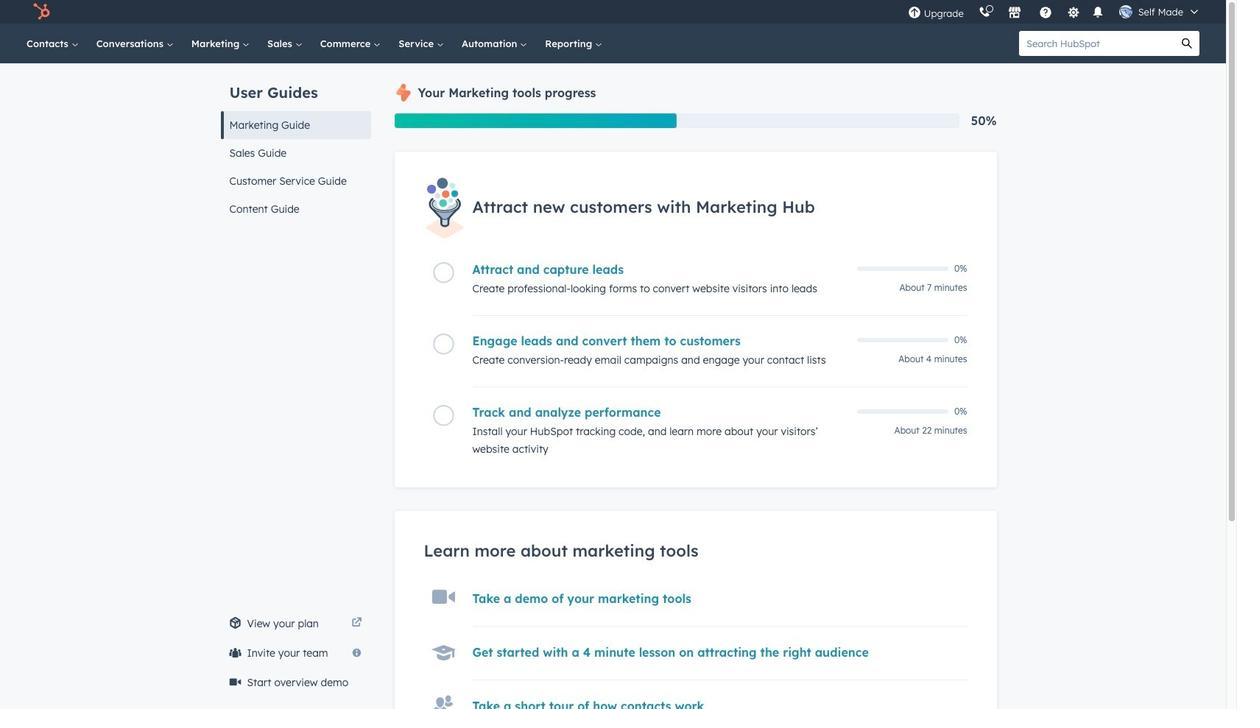 Task type: vqa. For each thing, say whether or not it's contained in the screenshot.
Link opens in a new window icon
yes



Task type: describe. For each thing, give the bounding box(es) containing it.
2 link opens in a new window image from the top
[[352, 618, 362, 629]]

user guides element
[[221, 63, 371, 223]]



Task type: locate. For each thing, give the bounding box(es) containing it.
progress bar
[[394, 113, 677, 128]]

ruby anderson image
[[1119, 5, 1132, 18]]

marketplaces image
[[1008, 7, 1021, 20]]

Search HubSpot search field
[[1019, 31, 1175, 56]]

menu
[[900, 0, 1208, 24]]

1 link opens in a new window image from the top
[[352, 615, 362, 633]]

link opens in a new window image
[[352, 615, 362, 633], [352, 618, 362, 629]]



